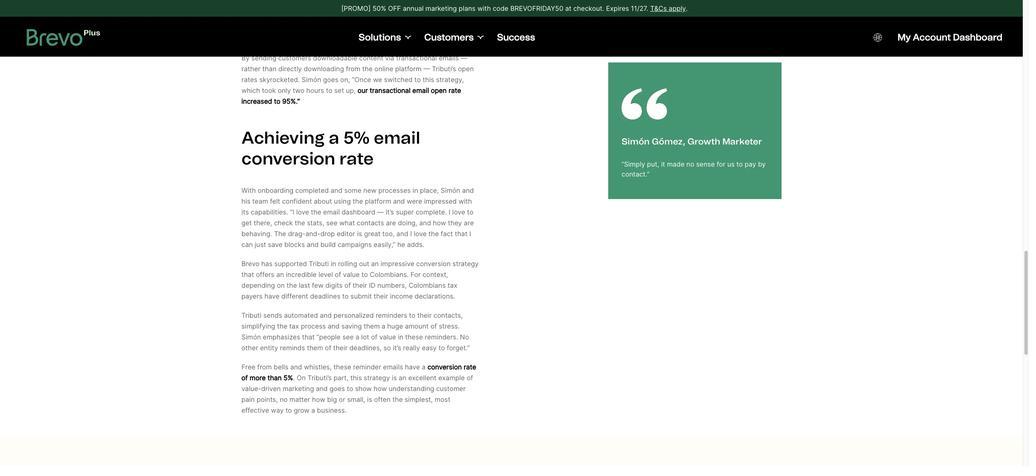 Task type: vqa. For each thing, say whether or not it's contained in the screenshot.
Anti-spam link
no



Task type: locate. For each thing, give the bounding box(es) containing it.
1 vertical spatial 5%
[[284, 374, 293, 382]]

platform down new
[[365, 197, 391, 205]]

2 horizontal spatial is
[[392, 374, 397, 382]]

platform inside with onboarding completed and some new processes in place, simón and his team felt confident about using the platform and were impressed with its capabilities. "i love the email dashboard — it's super complete. i love to get there, check the stats, see what contacts are doing, and how they are behaving. the drag-and-drop editor is great too, and i love the fact that i can just save blocks and build campaigns easily," he adds.
[[365, 197, 391, 205]]

how up fact
[[433, 219, 446, 227]]

and up using
[[331, 186, 342, 195]]

marketing left plans
[[425, 4, 457, 12]]

. on tributi's part, this strategy is an excellent example of value-driven marketing and goes to show how understanding customer pain points, no matter how big or small, is often the simplest, most effective way to grow a business.
[[241, 374, 473, 415]]

of up the reminders.
[[431, 322, 437, 330]]

2 vertical spatial in
[[398, 333, 403, 341]]

deadlines,
[[349, 344, 382, 352]]

simón inside by sending customers downloadable content via transactional emails — rather than directly downloading from the online platform — tributi's open rates skyrocketed. simón goes on, "once we switched to this strategy, which took only two hours to set up,
[[302, 75, 321, 84]]

value-
[[241, 385, 261, 393]]

2 horizontal spatial —
[[461, 54, 467, 62]]

via
[[385, 54, 394, 62]]

1 vertical spatial transactional
[[370, 86, 411, 95]]

from up on,
[[346, 65, 360, 73]]

in up were
[[413, 186, 418, 195]]

and inside . on tributi's part, this strategy is an excellent example of value-driven marketing and goes to show how understanding customer pain points, no matter how big or small, is often the simplest, most effective way to grow a business.
[[316, 385, 328, 393]]

"once
[[352, 75, 371, 84]]

what
[[339, 219, 355, 227]]

transactional right via
[[396, 54, 437, 62]]

hours
[[306, 86, 324, 95]]

customer
[[436, 385, 466, 393]]

0 horizontal spatial emails
[[383, 363, 403, 371]]

0 horizontal spatial with
[[459, 197, 472, 205]]

tax down automated
[[289, 322, 299, 330]]

them down "people
[[307, 344, 323, 352]]

this left strategy,
[[423, 75, 434, 84]]

to down out
[[362, 270, 368, 279]]

no inside ""simply put, it made no sense for us to pay by contact.""
[[686, 160, 694, 168]]

rate inside our transactional email open rate increased to 95%."
[[449, 86, 461, 95]]

— inside with onboarding completed and some new processes in place, simón and his team felt confident about using the platform and were impressed with its capabilities. "i love the email dashboard — it's super complete. i love to get there, check the stats, see what contacts are doing, and how they are behaving. the drag-and-drop editor is great too, and i love the fact that i can just save blocks and build campaigns easily," he adds.
[[377, 208, 384, 216]]

fact
[[441, 230, 453, 238]]

pay
[[745, 160, 756, 168]]

1 horizontal spatial —
[[423, 65, 430, 73]]

of down "people
[[325, 344, 331, 352]]

with up they
[[459, 197, 472, 205]]

1 horizontal spatial with
[[477, 4, 491, 12]]

strategy down fact
[[452, 260, 479, 268]]

an inside . on tributi's part, this strategy is an excellent example of value-driven marketing and goes to show how understanding customer pain points, no matter how big or small, is often the simplest, most effective way to grow a business.
[[399, 374, 406, 382]]

of up digits on the left of the page
[[335, 270, 341, 279]]

different
[[281, 292, 308, 300]]

in inside brevo has supported tributi in rolling out an impressive conversion strategy that offers an incredible level of value to colombians. for context, depending on the last few digits of their id numbers, colombians tax payers have different deadlines to submit their income declarations.
[[331, 260, 336, 268]]

open down strategy,
[[431, 86, 447, 95]]

in down the huge at the left bottom of page
[[398, 333, 403, 341]]

annual
[[403, 4, 424, 12]]

0 horizontal spatial —
[[377, 208, 384, 216]]

0 horizontal spatial love
[[296, 208, 309, 216]]

how
[[433, 219, 446, 227], [374, 385, 387, 393], [312, 395, 325, 404]]

0 vertical spatial value
[[343, 270, 360, 279]]

1 vertical spatial strategy
[[364, 374, 390, 382]]

to down only
[[274, 97, 280, 105]]

1 vertical spatial that
[[241, 270, 254, 279]]

income
[[390, 292, 413, 300]]

in up "level" at bottom left
[[331, 260, 336, 268]]

or
[[339, 395, 345, 404]]

the up dashboard
[[353, 197, 363, 205]]

2 horizontal spatial an
[[399, 374, 406, 382]]

free
[[241, 363, 255, 371]]

super
[[396, 208, 414, 216]]

switched
[[384, 75, 413, 84]]

value inside brevo has supported tributi in rolling out an impressive conversion strategy that offers an incredible level of value to colombians. for context, depending on the last few digits of their id numbers, colombians tax payers have different deadlines to submit their income declarations.
[[343, 270, 360, 279]]

is
[[357, 230, 362, 238], [392, 374, 397, 382], [367, 395, 372, 404]]

to left submit
[[342, 292, 349, 300]]

the
[[274, 230, 286, 238]]

his
[[241, 197, 250, 205]]

1 vertical spatial open
[[431, 86, 447, 95]]

[promo]
[[341, 4, 371, 12]]

the
[[362, 65, 373, 73], [353, 197, 363, 205], [311, 208, 321, 216], [295, 219, 305, 227], [429, 230, 439, 238], [287, 281, 297, 290], [277, 322, 287, 330], [392, 395, 403, 404]]

0 vertical spatial it's
[[386, 208, 394, 216]]

2 vertical spatial an
[[399, 374, 406, 382]]

to
[[414, 75, 421, 84], [326, 86, 332, 95], [274, 97, 280, 105], [736, 160, 743, 168], [467, 208, 473, 216], [362, 270, 368, 279], [342, 292, 349, 300], [409, 311, 415, 320], [439, 344, 445, 352], [347, 385, 353, 393], [286, 406, 292, 415]]

0 horizontal spatial tributi
[[241, 311, 261, 320]]

1 vertical spatial see
[[342, 333, 354, 341]]

emails down customers
[[439, 54, 459, 62]]

with left the code
[[477, 4, 491, 12]]

an up on
[[276, 270, 284, 279]]

1 horizontal spatial rate
[[449, 86, 461, 95]]

about
[[314, 197, 332, 205]]

the right on
[[287, 281, 297, 290]]

5%
[[343, 128, 370, 148], [284, 374, 293, 382]]

1 vertical spatial in
[[331, 260, 336, 268]]

a inside . on tributi's part, this strategy is an excellent example of value-driven marketing and goes to show how understanding customer pain points, no matter how big or small, is often the simplest, most effective way to grow a business.
[[311, 406, 315, 415]]

1 are from the left
[[386, 219, 396, 227]]

marketing up matter at the left of page
[[283, 385, 314, 393]]

declarations.
[[415, 292, 455, 300]]

tributi's up strategy,
[[432, 65, 456, 73]]

other
[[241, 344, 258, 352]]

open up strategy,
[[458, 65, 474, 73]]

value up the so
[[379, 333, 396, 341]]

1 vertical spatial emails
[[383, 363, 403, 371]]

0 vertical spatial tributi
[[309, 260, 329, 268]]

1 vertical spatial tributi
[[241, 311, 261, 320]]

solutions
[[359, 32, 401, 43]]

that down brevo
[[241, 270, 254, 279]]

2 horizontal spatial that
[[455, 230, 467, 238]]

skyrocketed.
[[259, 75, 300, 84]]

success link
[[497, 32, 535, 43]]

that down they
[[455, 230, 467, 238]]

are
[[386, 219, 396, 227], [464, 219, 474, 227]]

0 horizontal spatial value
[[343, 270, 360, 279]]

1 horizontal spatial are
[[464, 219, 474, 227]]

confident
[[282, 197, 312, 205]]

big
[[327, 395, 337, 404]]

— down the customers link
[[461, 54, 467, 62]]

1 horizontal spatial see
[[342, 333, 354, 341]]

us
[[727, 160, 735, 168]]

took
[[262, 86, 276, 95]]

0 vertical spatial transactional
[[396, 54, 437, 62]]

place,
[[420, 186, 439, 195]]

this inside by sending customers downloadable content via transactional emails — rather than directly downloading from the online platform — tributi's open rates skyrocketed. simón goes on, "once we switched to this strategy, which took only two hours to set up,
[[423, 75, 434, 84]]

2 vertical spatial email
[[323, 208, 340, 216]]

goes down downloading
[[323, 75, 338, 84]]

have up excellent
[[405, 363, 420, 371]]

drag-
[[288, 230, 305, 238]]

just
[[255, 240, 266, 249]]

2 vertical spatial rate
[[464, 363, 476, 371]]

1 vertical spatial tributi's
[[308, 374, 332, 382]]

and down processes
[[393, 197, 405, 205]]

are right they
[[464, 219, 474, 227]]

these up the part,
[[334, 363, 351, 371]]

tributi sends automated and personalized reminders to their contacts, simplifying the tax process and saving them a huge amount of stress. simón emphasizes that "people see a lot of value in these reminders. no other entity reminds them of their deadlines, so it's really easy to forget."
[[241, 311, 470, 352]]

0 vertical spatial this
[[423, 75, 434, 84]]

digits
[[325, 281, 343, 290]]

1 horizontal spatial 5%
[[343, 128, 370, 148]]

0 horizontal spatial .
[[293, 374, 295, 382]]

driven
[[261, 385, 281, 393]]

0 vertical spatial marketing
[[425, 4, 457, 12]]

1 horizontal spatial no
[[686, 160, 694, 168]]

1 vertical spatial marketing
[[283, 385, 314, 393]]

1 horizontal spatial from
[[346, 65, 360, 73]]

0 horizontal spatial them
[[307, 344, 323, 352]]

tax down the context,
[[448, 281, 457, 290]]

0 horizontal spatial is
[[357, 230, 362, 238]]

i down the doing,
[[410, 230, 412, 238]]

from inside by sending customers downloadable content via transactional emails — rather than directly downloading from the online platform — tributi's open rates skyrocketed. simón goes on, "once we switched to this strategy, which took only two hours to set up,
[[346, 65, 360, 73]]

1 vertical spatial is
[[392, 374, 397, 382]]

0 horizontal spatial marketing
[[283, 385, 314, 393]]

way
[[271, 406, 284, 415]]

reminders.
[[425, 333, 458, 341]]

matter
[[289, 395, 310, 404]]

rate inside achieving a 5% email conversion rate
[[339, 148, 374, 169]]

processes
[[378, 186, 411, 195]]

goes down the part,
[[330, 385, 345, 393]]

than up driven
[[268, 374, 282, 382]]

2 horizontal spatial how
[[433, 219, 446, 227]]

. left on
[[293, 374, 295, 382]]

customers
[[424, 32, 474, 43]]

0 vertical spatial see
[[326, 219, 337, 227]]

0 horizontal spatial have
[[264, 292, 279, 300]]

1 horizontal spatial value
[[379, 333, 396, 341]]

a inside achieving a 5% email conversion rate
[[329, 128, 339, 148]]

0 horizontal spatial platform
[[365, 197, 391, 205]]

1 horizontal spatial tributi
[[309, 260, 329, 268]]

1 vertical spatial have
[[405, 363, 420, 371]]

2 vertical spatial conversion
[[427, 363, 462, 371]]

platform up switched
[[395, 65, 421, 73]]

0 vertical spatial from
[[346, 65, 360, 73]]

with inside with onboarding completed and some new processes in place, simón and his team felt confident about using the platform and were impressed with its capabilities. "i love the email dashboard — it's super complete. i love to get there, check the stats, see what contacts are doing, and how they are behaving. the drag-and-drop editor is great too, and i love the fact that i can just save blocks and build campaigns easily," he adds.
[[459, 197, 472, 205]]

this
[[423, 75, 434, 84], [350, 374, 362, 382]]

and
[[331, 186, 342, 195], [462, 186, 474, 195], [393, 197, 405, 205], [419, 219, 431, 227], [396, 230, 408, 238], [307, 240, 319, 249], [320, 311, 332, 320], [328, 322, 340, 330], [290, 363, 302, 371], [316, 385, 328, 393]]

1 horizontal spatial tributi's
[[432, 65, 456, 73]]

0 vertical spatial in
[[413, 186, 418, 195]]

more
[[250, 374, 266, 382]]

conversion inside conversion rate of more than 5%
[[427, 363, 462, 371]]

an right out
[[371, 260, 379, 268]]

is up campaigns
[[357, 230, 362, 238]]

1 horizontal spatial that
[[302, 333, 315, 341]]

0 horizontal spatial open
[[431, 86, 447, 95]]

2 vertical spatial —
[[377, 208, 384, 216]]

—
[[461, 54, 467, 62], [423, 65, 430, 73], [377, 208, 384, 216]]

the inside . on tributi's part, this strategy is an excellent example of value-driven marketing and goes to show how understanding customer pain points, no matter how big or small, is often the simplest, most effective way to grow a business.
[[392, 395, 403, 404]]

1 vertical spatial it's
[[393, 344, 401, 352]]

1 horizontal spatial how
[[374, 385, 387, 393]]

1 horizontal spatial emails
[[439, 54, 459, 62]]

tributi's down whistles,
[[308, 374, 332, 382]]

1 vertical spatial this
[[350, 374, 362, 382]]

how up often
[[374, 385, 387, 393]]

and up big
[[316, 385, 328, 393]]

0 vertical spatial tax
[[448, 281, 457, 290]]

get
[[241, 219, 252, 227]]

campaigns
[[338, 240, 372, 249]]

simón up the hours at the left
[[302, 75, 321, 84]]

tributi up simplifying
[[241, 311, 261, 320]]

1 horizontal spatial .
[[686, 4, 688, 12]]

rate inside conversion rate of more than 5%
[[464, 363, 476, 371]]

0 horizontal spatial these
[[334, 363, 351, 371]]

blocks
[[284, 240, 305, 249]]

tax inside tributi sends automated and personalized reminders to their contacts, simplifying the tax process and saving them a huge amount of stress. simón emphasizes that "people see a lot of value in these reminders. no other entity reminds them of their deadlines, so it's really easy to forget."
[[289, 322, 299, 330]]

strategy inside brevo has supported tributi in rolling out an impressive conversion strategy that offers an incredible level of value to colombians. for context, depending on the last few digits of their id numbers, colombians tax payers have different deadlines to submit their income declarations.
[[452, 260, 479, 268]]

than down sending
[[262, 65, 276, 73]]

to right complete.
[[467, 208, 473, 216]]

process
[[301, 322, 326, 330]]

0 vertical spatial .
[[686, 4, 688, 12]]

to down the reminders.
[[439, 344, 445, 352]]

1 vertical spatial tax
[[289, 322, 299, 330]]

it's inside tributi sends automated and personalized reminders to their contacts, simplifying the tax process and saving them a huge amount of stress. simón emphasizes that "people see a lot of value in these reminders. no other entity reminds them of their deadlines, so it's really easy to forget."
[[393, 344, 401, 352]]

achieving a 5% email conversion rate
[[241, 128, 420, 169]]

set
[[334, 86, 344, 95]]

that down 'process'
[[302, 333, 315, 341]]

to up amount
[[409, 311, 415, 320]]

no
[[686, 160, 694, 168], [280, 395, 288, 404]]

plans
[[459, 4, 476, 12]]

0 horizontal spatial from
[[257, 363, 272, 371]]

that
[[455, 230, 467, 238], [241, 270, 254, 279], [302, 333, 315, 341]]

no inside . on tributi's part, this strategy is an excellent example of value-driven marketing and goes to show how understanding customer pain points, no matter how big or small, is often the simplest, most effective way to grow a business.
[[280, 395, 288, 404]]

apply
[[669, 4, 686, 12]]

1 vertical spatial no
[[280, 395, 288, 404]]

goes inside by sending customers downloadable content via transactional emails — rather than directly downloading from the online platform — tributi's open rates skyrocketed. simón goes on, "once we switched to this strategy, which took only two hours to set up,
[[323, 75, 338, 84]]

success
[[497, 32, 535, 43]]

— down customers
[[423, 65, 430, 73]]

tributi inside brevo has supported tributi in rolling out an impressive conversion strategy that offers an incredible level of value to colombians. for context, depending on the last few digits of their id numbers, colombians tax payers have different deadlines to submit their income declarations.
[[309, 260, 329, 268]]

rate up example
[[464, 363, 476, 371]]

the up emphasizes at the bottom of the page
[[277, 322, 287, 330]]

them
[[364, 322, 380, 330], [307, 344, 323, 352]]

downloading
[[304, 65, 344, 73]]

in inside tributi sends automated and personalized reminders to their contacts, simplifying the tax process and saving them a huge amount of stress. simón emphasizes that "people see a lot of value in these reminders. no other entity reminds them of their deadlines, so it's really easy to forget."
[[398, 333, 403, 341]]

drop
[[320, 230, 335, 238]]

to right us
[[736, 160, 743, 168]]

strategy inside . on tributi's part, this strategy is an excellent example of value-driven marketing and goes to show how understanding customer pain points, no matter how big or small, is often the simplest, most effective way to grow a business.
[[364, 374, 390, 382]]

1 horizontal spatial i
[[449, 208, 450, 216]]

0 horizontal spatial see
[[326, 219, 337, 227]]

0 vertical spatial open
[[458, 65, 474, 73]]

made
[[667, 160, 685, 168]]

see down saving
[[342, 333, 354, 341]]

1 vertical spatial platform
[[365, 197, 391, 205]]

0 horizontal spatial in
[[331, 260, 336, 268]]

stress.
[[439, 322, 460, 330]]

. inside . on tributi's part, this strategy is an excellent example of value-driven marketing and goes to show how understanding customer pain points, no matter how big or small, is often the simplest, most effective way to grow a business.
[[293, 374, 295, 382]]

1 vertical spatial conversion
[[416, 260, 451, 268]]

1 vertical spatial value
[[379, 333, 396, 341]]

0 vertical spatial 5%
[[343, 128, 370, 148]]

goes inside . on tributi's part, this strategy is an excellent example of value-driven marketing and goes to show how understanding customer pain points, no matter how big or small, is often the simplest, most effective way to grow a business.
[[330, 385, 345, 393]]

0 vertical spatial these
[[405, 333, 423, 341]]

simón inside tributi sends automated and personalized reminders to their contacts, simplifying the tax process and saving them a huge amount of stress. simón emphasizes that "people see a lot of value in these reminders. no other entity reminds them of their deadlines, so it's really easy to forget."
[[241, 333, 261, 341]]

email inside our transactional email open rate increased to 95%."
[[412, 86, 429, 95]]

them up lot
[[364, 322, 380, 330]]

excellent
[[408, 374, 436, 382]]

the up the drag- at the left of the page
[[295, 219, 305, 227]]

on,
[[340, 75, 350, 84]]

the down content on the top of the page
[[362, 65, 373, 73]]

transactional down switched
[[370, 86, 411, 95]]

simplest,
[[405, 395, 433, 404]]

1 horizontal spatial them
[[364, 322, 380, 330]]

1 vertical spatial these
[[334, 363, 351, 371]]

is up understanding
[[392, 374, 397, 382]]

. right t&cs
[[686, 4, 688, 12]]

has
[[261, 260, 273, 268]]

0 vertical spatial platform
[[395, 65, 421, 73]]

1 vertical spatial email
[[374, 128, 420, 148]]

1 horizontal spatial tax
[[448, 281, 457, 290]]

than inside conversion rate of more than 5%
[[268, 374, 282, 382]]

online
[[374, 65, 393, 73]]

see inside tributi sends automated and personalized reminders to their contacts, simplifying the tax process and saving them a huge amount of stress. simón emphasizes that "people see a lot of value in these reminders. no other entity reminds them of their deadlines, so it's really easy to forget."
[[342, 333, 354, 341]]

1 vertical spatial rate
[[339, 148, 374, 169]]

1 horizontal spatial strategy
[[452, 260, 479, 268]]

conversion up the context,
[[416, 260, 451, 268]]

than
[[262, 65, 276, 73], [268, 374, 282, 382]]

from up more
[[257, 363, 272, 371]]

strategy down reminder
[[364, 374, 390, 382]]

by
[[758, 160, 766, 168]]

1 vertical spatial than
[[268, 374, 282, 382]]

0 horizontal spatial how
[[312, 395, 325, 404]]

0 horizontal spatial rate
[[339, 148, 374, 169]]

have down on
[[264, 292, 279, 300]]

1 horizontal spatial platform
[[395, 65, 421, 73]]

value
[[343, 270, 360, 279], [379, 333, 396, 341]]

an for whistles,
[[399, 374, 406, 382]]

is down the show
[[367, 395, 372, 404]]

1 vertical spatial .
[[293, 374, 295, 382]]

of down free at bottom left
[[241, 374, 248, 382]]

0 horizontal spatial that
[[241, 270, 254, 279]]

our
[[358, 86, 368, 95]]

these up the really
[[405, 333, 423, 341]]

colombians.
[[370, 270, 409, 279]]

that inside with onboarding completed and some new processes in place, simón and his team felt confident about using the platform and were impressed with its capabilities. "i love the email dashboard — it's super complete. i love to get there, check the stats, see what contacts are doing, and how they are behaving. the drag-and-drop editor is great too, and i love the fact that i can just save blocks and build campaigns easily," he adds.
[[455, 230, 467, 238]]

no
[[460, 333, 469, 341]]

a
[[329, 128, 339, 148], [382, 322, 385, 330], [356, 333, 359, 341], [422, 363, 426, 371], [311, 406, 315, 415]]

of inside conversion rate of more than 5%
[[241, 374, 248, 382]]

rate up some
[[339, 148, 374, 169]]

emails inside by sending customers downloadable content via transactional emails — rather than directly downloading from the online platform — tributi's open rates skyrocketed. simón goes on, "once we switched to this strategy, which took only two hours to set up,
[[439, 54, 459, 62]]

off
[[388, 4, 401, 12]]

check
[[274, 219, 293, 227]]

we
[[373, 75, 382, 84]]

the inside tributi sends automated and personalized reminders to their contacts, simplifying the tax process and saving them a huge amount of stress. simón emphasizes that "people see a lot of value in these reminders. no other entity reminds them of their deadlines, so it's really easy to forget."
[[277, 322, 287, 330]]

and down complete.
[[419, 219, 431, 227]]

1 horizontal spatial have
[[405, 363, 420, 371]]

0 horizontal spatial are
[[386, 219, 396, 227]]

it's right the so
[[393, 344, 401, 352]]

conversion up example
[[427, 363, 462, 371]]

value down rolling
[[343, 270, 360, 279]]

of right example
[[467, 374, 473, 382]]

1 horizontal spatial in
[[398, 333, 403, 341]]

how left big
[[312, 395, 325, 404]]

simón up other
[[241, 333, 261, 341]]

1 vertical spatial goes
[[330, 385, 345, 393]]

are up too,
[[386, 219, 396, 227]]

see up drop
[[326, 219, 337, 227]]

by
[[241, 54, 249, 62]]

brevo image
[[27, 29, 100, 46]]



Task type: describe. For each thing, give the bounding box(es) containing it.
and down and- at left
[[307, 240, 319, 249]]

have inside brevo has supported tributi in rolling out an impressive conversion strategy that offers an incredible level of value to colombians. for context, depending on the last few digits of their id numbers, colombians tax payers have different deadlines to submit their income declarations.
[[264, 292, 279, 300]]

at
[[565, 4, 571, 12]]

[promo] 50% off annual marketing plans with code brevofriday50 at checkout. expires 11/27. t&cs apply .
[[341, 4, 688, 12]]

1 vertical spatial them
[[307, 344, 323, 352]]

checkout.
[[573, 4, 604, 12]]

t&cs apply link
[[650, 3, 686, 13]]

completed
[[295, 186, 329, 195]]

and-
[[305, 230, 320, 238]]

"simply
[[622, 160, 645, 168]]

colombians
[[409, 281, 446, 290]]

save
[[268, 240, 282, 249]]

that inside tributi sends automated and personalized reminders to their contacts, simplifying the tax process and saving them a huge amount of stress. simón emphasizes that "people see a lot of value in these reminders. no other entity reminds them of their deadlines, so it's really easy to forget."
[[302, 333, 315, 341]]

gómez,
[[652, 136, 685, 147]]

its
[[241, 208, 249, 216]]

these inside tributi sends automated and personalized reminders to their contacts, simplifying the tax process and saving them a huge amount of stress. simón emphasizes that "people see a lot of value in these reminders. no other entity reminds them of their deadlines, so it's really easy to forget."
[[405, 333, 423, 341]]

of right lot
[[371, 333, 377, 341]]

content
[[359, 54, 383, 62]]

2 are from the left
[[464, 219, 474, 227]]

simón up "simply
[[622, 136, 650, 147]]

with onboarding completed and some new processes in place, simón and his team felt confident about using the platform and were impressed with its capabilities. "i love the email dashboard — it's super complete. i love to get there, check the stats, see what contacts are doing, and how they are behaving. the drag-and-drop editor is great too, and i love the fact that i can just save blocks and build campaigns easily," he adds.
[[241, 186, 474, 249]]

t&cs
[[650, 4, 667, 12]]

up,
[[346, 86, 356, 95]]

open inside by sending customers downloadable content via transactional emails — rather than directly downloading from the online platform — tributi's open rates skyrocketed. simón goes on, "once we switched to this strategy, which took only two hours to set up,
[[458, 65, 474, 73]]

emails for —
[[439, 54, 459, 62]]

to inside ""simply put, it made no sense for us to pay by contact.""
[[736, 160, 743, 168]]

than inside by sending customers downloadable content via transactional emails — rather than directly downloading from the online platform — tributi's open rates skyrocketed. simón goes on, "once we switched to this strategy, which took only two hours to set up,
[[262, 65, 276, 73]]

by sending customers downloadable content via transactional emails — rather than directly downloading from the online platform — tributi's open rates skyrocketed. simón goes on, "once we switched to this strategy, which took only two hours to set up,
[[241, 54, 474, 95]]

it's inside with onboarding completed and some new processes in place, simón and his team felt confident about using the platform and were impressed with its capabilities. "i love the email dashboard — it's super complete. i love to get there, check the stats, see what contacts are doing, and how they are behaving. the drag-and-drop editor is great too, and i love the fact that i can just save blocks and build campaigns easily," he adds.
[[386, 208, 394, 216]]

tributi's inside by sending customers downloadable content via transactional emails — rather than directly downloading from the online platform — tributi's open rates skyrocketed. simón goes on, "once we switched to this strategy, which took only two hours to set up,
[[432, 65, 456, 73]]

bells
[[274, 363, 288, 371]]

0 horizontal spatial an
[[276, 270, 284, 279]]

and up he
[[396, 230, 408, 238]]

50%
[[373, 4, 386, 12]]

1 vertical spatial from
[[257, 363, 272, 371]]

platform inside by sending customers downloadable content via transactional emails — rather than directly downloading from the online platform — tributi's open rates skyrocketed. simón goes on, "once we switched to this strategy, which took only two hours to set up,
[[395, 65, 421, 73]]

tax inside brevo has supported tributi in rolling out an impressive conversion strategy that offers an incredible level of value to colombians. for context, depending on the last few digits of their id numbers, colombians tax payers have different deadlines to submit their income declarations.
[[448, 281, 457, 290]]

whistles,
[[304, 363, 332, 371]]

our transactional email open rate increased to 95%."
[[241, 86, 461, 105]]

so
[[383, 344, 391, 352]]

2 vertical spatial how
[[312, 395, 325, 404]]

1 vertical spatial —
[[423, 65, 430, 73]]

the left fact
[[429, 230, 439, 238]]

dashboard
[[342, 208, 375, 216]]

11/27.
[[631, 4, 648, 12]]

"i
[[290, 208, 294, 216]]

directly
[[278, 65, 302, 73]]

2 horizontal spatial love
[[452, 208, 465, 216]]

5% inside conversion rate of more than 5%
[[284, 374, 293, 382]]

expires
[[606, 4, 629, 12]]

account
[[913, 32, 951, 43]]

conversion inside brevo has supported tributi in rolling out an impressive conversion strategy that offers an incredible level of value to colombians. for context, depending on the last few digits of their id numbers, colombians tax payers have different deadlines to submit their income declarations.
[[416, 260, 451, 268]]

team
[[252, 197, 268, 205]]

1 horizontal spatial is
[[367, 395, 372, 404]]

button image
[[873, 33, 882, 42]]

it
[[661, 160, 665, 168]]

1 horizontal spatial love
[[414, 230, 427, 238]]

conversion inside achieving a 5% email conversion rate
[[241, 148, 335, 169]]

see inside with onboarding completed and some new processes in place, simón and his team felt confident about using the platform and were impressed with its capabilities. "i love the email dashboard — it's super complete. i love to get there, check the stats, see what contacts are doing, and how they are behaving. the drag-and-drop editor is great too, and i love the fact that i can just save blocks and build campaigns easily," he adds.
[[326, 219, 337, 227]]

1 horizontal spatial marketing
[[425, 4, 457, 12]]

submit
[[350, 292, 372, 300]]

to inside our transactional email open rate increased to 95%."
[[274, 97, 280, 105]]

conversion rate of more than 5%
[[241, 363, 476, 382]]

icn quote image
[[622, 88, 667, 120]]

simón gómez, growth marketer
[[622, 136, 762, 147]]

this inside . on tributi's part, this strategy is an excellent example of value-driven marketing and goes to show how understanding customer pain points, no matter how big or small, is often the simplest, most effective way to grow a business.
[[350, 374, 362, 382]]

0 horizontal spatial i
[[410, 230, 412, 238]]

rolling
[[338, 260, 357, 268]]

tributi inside tributi sends automated and personalized reminders to their contacts, simplifying the tax process and saving them a huge amount of stress. simón emphasizes that "people see a lot of value in these reminders. no other entity reminds them of their deadlines, so it's really easy to forget."
[[241, 311, 261, 320]]

for
[[717, 160, 725, 168]]

simón inside with onboarding completed and some new processes in place, simón and his team felt confident about using the platform and were impressed with its capabilities. "i love the email dashboard — it's super complete. i love to get there, check the stats, see what contacts are doing, and how they are behaving. the drag-and-drop editor is great too, and i love the fact that i can just save blocks and build campaigns easily," he adds.
[[441, 186, 460, 195]]

customers link
[[424, 32, 484, 43]]

marketing inside . on tributi's part, this strategy is an excellent example of value-driven marketing and goes to show how understanding customer pain points, no matter how big or small, is often the simplest, most effective way to grow a business.
[[283, 385, 314, 393]]

reminders
[[376, 311, 407, 320]]

to up small,
[[347, 385, 353, 393]]

and up 'process'
[[320, 311, 332, 320]]

some
[[344, 186, 361, 195]]

tributi's inside . on tributi's part, this strategy is an excellent example of value-driven marketing and goes to show how understanding customer pain points, no matter how big or small, is often the simplest, most effective way to grow a business.
[[308, 374, 332, 382]]

to inside with onboarding completed and some new processes in place, simón and his team felt confident about using the platform and were impressed with its capabilities. "i love the email dashboard — it's super complete. i love to get there, check the stats, see what contacts are doing, and how they are behaving. the drag-and-drop editor is great too, and i love the fact that i can just save blocks and build campaigns easily," he adds.
[[467, 208, 473, 216]]

to right way at bottom
[[286, 406, 292, 415]]

using
[[334, 197, 351, 205]]

reminds
[[280, 344, 305, 352]]

contacts
[[357, 219, 384, 227]]

an for conversion
[[371, 260, 379, 268]]

small,
[[347, 395, 365, 404]]

the inside by sending customers downloadable content via transactional emails — rather than directly downloading from the online platform — tributi's open rates skyrocketed. simón goes on, "once we switched to this strategy, which took only two hours to set up,
[[362, 65, 373, 73]]

free from bells and whistles, these reminder emails have a
[[241, 363, 427, 371]]

their down id
[[374, 292, 388, 300]]

transactional inside by sending customers downloadable content via transactional emails — rather than directly downloading from the online platform — tributi's open rates skyrocketed. simón goes on, "once we switched to this strategy, which took only two hours to set up,
[[396, 54, 437, 62]]

how inside with onboarding completed and some new processes in place, simón and his team felt confident about using the platform and were impressed with its capabilities. "i love the email dashboard — it's super complete. i love to get there, check the stats, see what contacts are doing, and how they are behaving. the drag-and-drop editor is great too, and i love the fact that i can just save blocks and build campaigns easily," he adds.
[[433, 219, 446, 227]]

1 vertical spatial how
[[374, 385, 387, 393]]

95%."
[[282, 97, 300, 105]]

forget."
[[447, 344, 470, 352]]

to left set at the top left
[[326, 86, 332, 95]]

automated
[[284, 311, 318, 320]]

customers
[[278, 54, 311, 62]]

emphasizes
[[263, 333, 300, 341]]

and up "people
[[328, 322, 340, 330]]

increased
[[241, 97, 272, 105]]

to right switched
[[414, 75, 421, 84]]

value inside tributi sends automated and personalized reminders to their contacts, simplifying the tax process and saving them a huge amount of stress. simón emphasizes that "people see a lot of value in these reminders. no other entity reminds them of their deadlines, so it's really easy to forget."
[[379, 333, 396, 341]]

achieving
[[241, 128, 325, 148]]

that inside brevo has supported tributi in rolling out an impressive conversion strategy that offers an incredible level of value to colombians. for context, depending on the last few digits of their id numbers, colombians tax payers have different deadlines to submit their income declarations.
[[241, 270, 254, 279]]

transactional inside our transactional email open rate increased to 95%."
[[370, 86, 411, 95]]

on
[[297, 374, 306, 382]]

rather
[[241, 65, 260, 73]]

and up on
[[290, 363, 302, 371]]

behaving.
[[241, 230, 272, 238]]

the inside brevo has supported tributi in rolling out an impressive conversion strategy that offers an incredible level of value to colombians. for context, depending on the last few digits of their id numbers, colombians tax payers have different deadlines to submit their income declarations.
[[287, 281, 297, 290]]

of inside . on tributi's part, this strategy is an excellent example of value-driven marketing and goes to show how understanding customer pain points, no matter how big or small, is often the simplest, most effective way to grow a business.
[[467, 374, 473, 382]]

rates
[[241, 75, 257, 84]]

their up amount
[[417, 311, 432, 320]]

offers
[[256, 270, 274, 279]]

the up stats, at the top
[[311, 208, 321, 216]]

contacts,
[[434, 311, 463, 320]]

of right digits on the left of the page
[[344, 281, 351, 290]]

their up submit
[[353, 281, 367, 290]]

and right 'place,'
[[462, 186, 474, 195]]

reminder
[[353, 363, 381, 371]]

brevo has supported tributi in rolling out an impressive conversion strategy that offers an incredible level of value to colombians. for context, depending on the last few digits of their id numbers, colombians tax payers have different deadlines to submit their income declarations.
[[241, 260, 479, 300]]

email inside achieving a 5% email conversion rate
[[374, 128, 420, 148]]

2 horizontal spatial i
[[469, 230, 471, 238]]

two
[[293, 86, 304, 95]]

huge
[[387, 322, 403, 330]]

grow
[[294, 406, 309, 415]]

felt
[[270, 197, 280, 205]]

email inside with onboarding completed and some new processes in place, simón and his team felt confident about using the platform and were impressed with its capabilities. "i love the email dashboard — it's super complete. i love to get there, check the stats, see what contacts are doing, and how they are behaving. the drag-and-drop editor is great too, and i love the fact that i can just save blocks and build campaigns easily," he adds.
[[323, 208, 340, 216]]

5% inside achieving a 5% email conversion rate
[[343, 128, 370, 148]]

is inside with onboarding completed and some new processes in place, simón and his team felt confident about using the platform and were impressed with its capabilities. "i love the email dashboard — it's super complete. i love to get there, check the stats, see what contacts are doing, and how they are behaving. the drag-and-drop editor is great too, and i love the fact that i can just save blocks and build campaigns easily," he adds.
[[357, 230, 362, 238]]

emails for have
[[383, 363, 403, 371]]

solutions link
[[359, 32, 411, 43]]

numbers,
[[377, 281, 407, 290]]

"simply put, it made no sense for us to pay by contact."
[[622, 160, 766, 178]]

brevofriday50
[[510, 4, 563, 12]]

0 vertical spatial with
[[477, 4, 491, 12]]

growth
[[688, 136, 720, 147]]

open inside our transactional email open rate increased to 95%."
[[431, 86, 447, 95]]

they
[[448, 219, 462, 227]]

complete.
[[416, 208, 447, 216]]

brevo
[[241, 260, 259, 268]]

last
[[299, 281, 310, 290]]

personalized
[[334, 311, 374, 320]]

their down "people
[[333, 344, 348, 352]]

in inside with onboarding completed and some new processes in place, simón and his team felt confident about using the platform and were impressed with its capabilities. "i love the email dashboard — it's super complete. i love to get there, check the stats, see what contacts are doing, and how they are behaving. the drag-and-drop editor is great too, and i love the fact that i can just save blocks and build campaigns easily," he adds.
[[413, 186, 418, 195]]

my account dashboard link
[[898, 32, 1002, 43]]

example
[[438, 374, 465, 382]]

id
[[369, 281, 375, 290]]

onboarding
[[258, 186, 293, 195]]

show
[[355, 385, 372, 393]]



